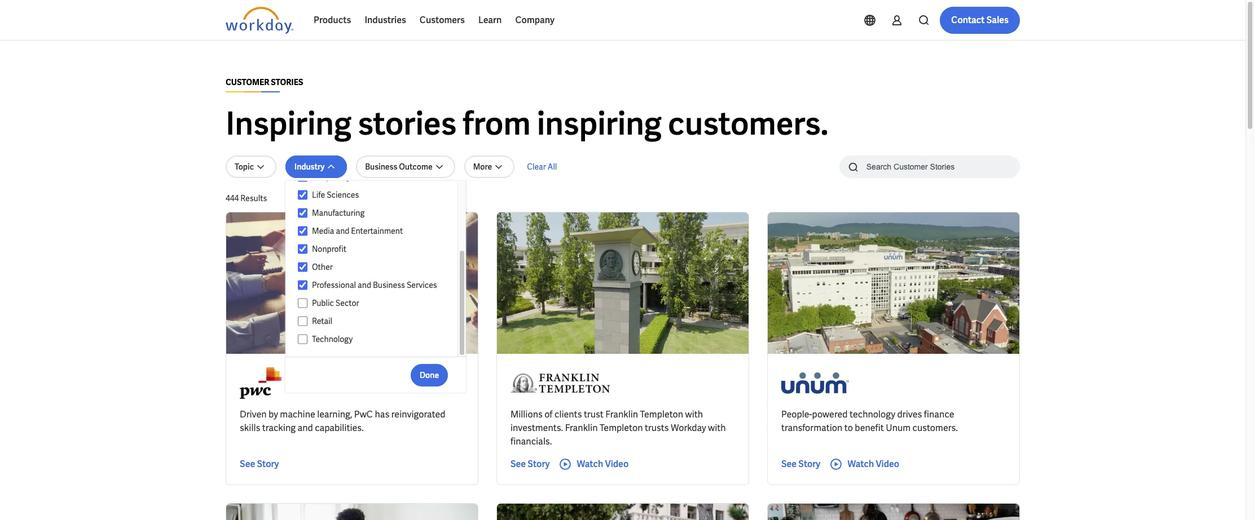 Task type: describe. For each thing, give the bounding box(es) containing it.
by
[[269, 409, 278, 421]]

media
[[312, 226, 334, 236]]

hospitality link
[[308, 170, 447, 184]]

media and entertainment link
[[308, 225, 447, 238]]

customer
[[226, 77, 269, 87]]

see story link for millions of clients trust franklin templeton with investments. franklin templeton trusts workday with financials.
[[511, 458, 550, 472]]

life
[[312, 190, 325, 200]]

inspiring
[[226, 103, 352, 144]]

workday
[[671, 423, 706, 435]]

more button
[[464, 156, 515, 178]]

company
[[516, 14, 555, 26]]

retail link
[[308, 315, 447, 328]]

driven by machine learning, pwc has reinvigorated skills tracking and capabilities.
[[240, 409, 446, 435]]

more
[[473, 162, 492, 172]]

clear
[[527, 162, 546, 172]]

1 horizontal spatial franklin
[[606, 409, 638, 421]]

inspiring
[[537, 103, 662, 144]]

financials.
[[511, 436, 552, 448]]

manufacturing link
[[308, 207, 447, 220]]

industries
[[365, 14, 406, 26]]

machine
[[280, 409, 315, 421]]

technology link
[[308, 333, 447, 347]]

to
[[845, 423, 853, 435]]

see story for millions of clients trust franklin templeton with investments. franklin templeton trusts workday with financials.
[[511, 459, 550, 471]]

customers button
[[413, 7, 472, 34]]

services
[[407, 281, 437, 291]]

all
[[548, 162, 557, 172]]

skills
[[240, 423, 260, 435]]

learn
[[479, 14, 502, 26]]

people-
[[782, 409, 813, 421]]

contact
[[952, 14, 985, 26]]

driven
[[240, 409, 267, 421]]

1 see from the left
[[240, 459, 255, 471]]

watch video link for unum
[[830, 458, 900, 472]]

see story for people-powered technology drives finance transformation to benefit unum customers.
[[782, 459, 821, 471]]

life sciences link
[[308, 189, 447, 202]]

franklin templeton companies, llc image
[[511, 368, 610, 400]]

nonprofit
[[312, 244, 347, 255]]

other link
[[308, 261, 447, 274]]

1 vertical spatial templeton
[[600, 423, 643, 435]]

drives
[[898, 409, 922, 421]]

business outcome button
[[356, 156, 455, 178]]

video for franklin
[[605, 459, 629, 471]]

customers
[[420, 14, 465, 26]]

stories
[[358, 103, 457, 144]]

0 vertical spatial with
[[685, 409, 703, 421]]

sector
[[336, 299, 359, 309]]

public sector
[[312, 299, 359, 309]]

powered
[[813, 409, 848, 421]]

industry button
[[286, 156, 347, 178]]

stories
[[271, 77, 303, 87]]

manufacturing
[[312, 208, 365, 218]]

professional and business services
[[312, 281, 437, 291]]

transformation
[[782, 423, 843, 435]]

topic
[[235, 162, 254, 172]]

products
[[314, 14, 351, 26]]

results
[[241, 194, 267, 204]]

professional
[[312, 281, 356, 291]]

watch for franklin
[[577, 459, 604, 471]]

clear all button
[[524, 156, 561, 178]]

public
[[312, 299, 334, 309]]

learning,
[[317, 409, 352, 421]]



Task type: vqa. For each thing, say whether or not it's contained in the screenshot.
"SOUTHERN NEW HAMPSHIRE UNIVERSITY FOSTERED A DIVERSE, INCLUSIVE CULTURE USING WORKDAY PEAKON EMPLOYEE VOICE."
no



Task type: locate. For each thing, give the bounding box(es) containing it.
0 horizontal spatial see story link
[[240, 458, 279, 472]]

444
[[226, 194, 239, 204]]

professional and business services link
[[308, 279, 447, 292]]

0 vertical spatial and
[[336, 226, 350, 236]]

watch video link
[[559, 458, 629, 472], [830, 458, 900, 472]]

see story link for people-powered technology drives finance transformation to benefit unum customers.
[[782, 458, 821, 472]]

contact sales link
[[940, 7, 1020, 34]]

0 horizontal spatial customers.
[[668, 103, 829, 144]]

business up 'life sciences' 'link'
[[365, 162, 398, 172]]

hospitality
[[312, 172, 351, 182]]

1 see story link from the left
[[240, 458, 279, 472]]

1 horizontal spatial customers.
[[913, 423, 958, 435]]

story down the transformation at the right bottom
[[799, 459, 821, 471]]

0 horizontal spatial with
[[685, 409, 703, 421]]

1 video from the left
[[605, 459, 629, 471]]

0 horizontal spatial video
[[605, 459, 629, 471]]

0 vertical spatial franklin
[[606, 409, 638, 421]]

watch down benefit
[[848, 459, 874, 471]]

done button
[[411, 364, 448, 387]]

1 vertical spatial with
[[708, 423, 726, 435]]

3 see story from the left
[[782, 459, 821, 471]]

products button
[[307, 7, 358, 34]]

2 story from the left
[[528, 459, 550, 471]]

1 story from the left
[[257, 459, 279, 471]]

technology
[[850, 409, 896, 421]]

2 horizontal spatial and
[[358, 281, 371, 291]]

media and entertainment
[[312, 226, 403, 236]]

see for people-powered technology drives finance transformation to benefit unum customers.
[[782, 459, 797, 471]]

video
[[605, 459, 629, 471], [876, 459, 900, 471]]

1 vertical spatial customers.
[[913, 423, 958, 435]]

clear all
[[527, 162, 557, 172]]

None checkbox
[[298, 226, 308, 236], [298, 317, 308, 327], [298, 226, 308, 236], [298, 317, 308, 327]]

of
[[545, 409, 553, 421]]

reinvigorated
[[392, 409, 446, 421]]

contact sales
[[952, 14, 1009, 26]]

pricewaterhousecoopers global licensing services corporation (pwc) image
[[240, 368, 281, 400]]

done
[[420, 371, 439, 381]]

see story down skills
[[240, 459, 279, 471]]

2 horizontal spatial see
[[782, 459, 797, 471]]

customer stories
[[226, 77, 303, 87]]

1 see story from the left
[[240, 459, 279, 471]]

1 horizontal spatial watch video link
[[830, 458, 900, 472]]

and down manufacturing at the left top of the page
[[336, 226, 350, 236]]

2 watch video link from the left
[[830, 458, 900, 472]]

unum
[[886, 423, 911, 435]]

see story down financials.
[[511, 459, 550, 471]]

watch video link down benefit
[[830, 458, 900, 472]]

0 vertical spatial templeton
[[640, 409, 684, 421]]

see story link
[[240, 458, 279, 472], [511, 458, 550, 472], [782, 458, 821, 472]]

trust
[[584, 409, 604, 421]]

finance
[[924, 409, 955, 421]]

industries button
[[358, 7, 413, 34]]

millions of clients trust franklin templeton with investments. franklin templeton trusts workday with financials.
[[511, 409, 726, 448]]

unum image
[[782, 368, 849, 400]]

watch down the millions of clients trust franklin templeton with investments. franklin templeton trusts workday with financials.
[[577, 459, 604, 471]]

sciences
[[327, 190, 359, 200]]

video down unum at the right of page
[[876, 459, 900, 471]]

1 horizontal spatial see story
[[511, 459, 550, 471]]

from
[[463, 103, 531, 144]]

and down machine
[[298, 423, 313, 435]]

2 watch from the left
[[848, 459, 874, 471]]

0 horizontal spatial watch video
[[577, 459, 629, 471]]

millions
[[511, 409, 543, 421]]

and inside driven by machine learning, pwc has reinvigorated skills tracking and capabilities.
[[298, 423, 313, 435]]

1 horizontal spatial see
[[511, 459, 526, 471]]

watch
[[577, 459, 604, 471], [848, 459, 874, 471]]

with
[[685, 409, 703, 421], [708, 423, 726, 435]]

0 horizontal spatial see
[[240, 459, 255, 471]]

and
[[336, 226, 350, 236], [358, 281, 371, 291], [298, 423, 313, 435]]

video for unum
[[876, 459, 900, 471]]

0 horizontal spatial see story
[[240, 459, 279, 471]]

1 vertical spatial business
[[373, 281, 405, 291]]

story for millions of clients trust franklin templeton with investments. franklin templeton trusts workday with financials.
[[528, 459, 550, 471]]

3 see from the left
[[782, 459, 797, 471]]

watch for unum
[[848, 459, 874, 471]]

go to the homepage image
[[226, 7, 293, 34]]

0 horizontal spatial watch
[[577, 459, 604, 471]]

business inside button
[[365, 162, 398, 172]]

with right workday
[[708, 423, 726, 435]]

and for media
[[336, 226, 350, 236]]

franklin
[[606, 409, 638, 421], [565, 423, 598, 435]]

see down the transformation at the right bottom
[[782, 459, 797, 471]]

see story
[[240, 459, 279, 471], [511, 459, 550, 471], [782, 459, 821, 471]]

2 see story from the left
[[511, 459, 550, 471]]

2 see from the left
[[511, 459, 526, 471]]

1 watch from the left
[[577, 459, 604, 471]]

1 horizontal spatial video
[[876, 459, 900, 471]]

0 horizontal spatial franklin
[[565, 423, 598, 435]]

clients
[[555, 409, 582, 421]]

2 horizontal spatial see story link
[[782, 458, 821, 472]]

learn button
[[472, 7, 509, 34]]

nonprofit link
[[308, 243, 447, 256]]

business
[[365, 162, 398, 172], [373, 281, 405, 291]]

watch video down benefit
[[848, 459, 900, 471]]

trusts
[[645, 423, 669, 435]]

2 horizontal spatial story
[[799, 459, 821, 471]]

1 horizontal spatial see story link
[[511, 458, 550, 472]]

customers.
[[668, 103, 829, 144], [913, 423, 958, 435]]

has
[[375, 409, 390, 421]]

inspiring stories from inspiring customers.
[[226, 103, 829, 144]]

tracking
[[262, 423, 296, 435]]

outcome
[[399, 162, 433, 172]]

benefit
[[855, 423, 884, 435]]

retail
[[312, 317, 332, 327]]

business outcome
[[365, 162, 433, 172]]

1 horizontal spatial watch video
[[848, 459, 900, 471]]

franklin right trust
[[606, 409, 638, 421]]

business up public sector link
[[373, 281, 405, 291]]

industry
[[295, 162, 325, 172]]

story
[[257, 459, 279, 471], [528, 459, 550, 471], [799, 459, 821, 471]]

1 vertical spatial franklin
[[565, 423, 598, 435]]

None checkbox
[[298, 172, 308, 182], [298, 190, 308, 200], [298, 208, 308, 218], [298, 244, 308, 255], [298, 262, 308, 273], [298, 281, 308, 291], [298, 299, 308, 309], [298, 335, 308, 345], [298, 172, 308, 182], [298, 190, 308, 200], [298, 208, 308, 218], [298, 244, 308, 255], [298, 262, 308, 273], [298, 281, 308, 291], [298, 299, 308, 309], [298, 335, 308, 345]]

company button
[[509, 7, 562, 34]]

franklin down trust
[[565, 423, 598, 435]]

1 horizontal spatial story
[[528, 459, 550, 471]]

customers. inside people-powered technology drives finance transformation to benefit unum customers.
[[913, 423, 958, 435]]

0 horizontal spatial and
[[298, 423, 313, 435]]

templeton down trust
[[600, 423, 643, 435]]

watch video down the millions of clients trust franklin templeton with investments. franklin templeton trusts workday with financials.
[[577, 459, 629, 471]]

with up workday
[[685, 409, 703, 421]]

0 horizontal spatial story
[[257, 459, 279, 471]]

1 watch video from the left
[[577, 459, 629, 471]]

2 video from the left
[[876, 459, 900, 471]]

see for millions of clients trust franklin templeton with investments. franklin templeton trusts workday with financials.
[[511, 459, 526, 471]]

watch video for unum
[[848, 459, 900, 471]]

1 horizontal spatial with
[[708, 423, 726, 435]]

investments.
[[511, 423, 563, 435]]

capabilities.
[[315, 423, 364, 435]]

see down skills
[[240, 459, 255, 471]]

and up public sector link
[[358, 281, 371, 291]]

story down tracking
[[257, 459, 279, 471]]

see story link down skills
[[240, 458, 279, 472]]

0 horizontal spatial watch video link
[[559, 458, 629, 472]]

watch video for franklin
[[577, 459, 629, 471]]

watch video link for franklin
[[559, 458, 629, 472]]

3 story from the left
[[799, 459, 821, 471]]

Search Customer Stories text field
[[860, 157, 998, 177]]

3 see story link from the left
[[782, 458, 821, 472]]

entertainment
[[351, 226, 403, 236]]

watch video
[[577, 459, 629, 471], [848, 459, 900, 471]]

story down financials.
[[528, 459, 550, 471]]

2 see story link from the left
[[511, 458, 550, 472]]

see story link down financials.
[[511, 458, 550, 472]]

1 horizontal spatial watch
[[848, 459, 874, 471]]

0 vertical spatial customers.
[[668, 103, 829, 144]]

templeton up trusts on the right of page
[[640, 409, 684, 421]]

0 vertical spatial business
[[365, 162, 398, 172]]

1 watch video link from the left
[[559, 458, 629, 472]]

story for people-powered technology drives finance transformation to benefit unum customers.
[[799, 459, 821, 471]]

video down the millions of clients trust franklin templeton with investments. franklin templeton trusts workday with financials.
[[605, 459, 629, 471]]

see down financials.
[[511, 459, 526, 471]]

life sciences
[[312, 190, 359, 200]]

templeton
[[640, 409, 684, 421], [600, 423, 643, 435]]

see
[[240, 459, 255, 471], [511, 459, 526, 471], [782, 459, 797, 471]]

2 horizontal spatial see story
[[782, 459, 821, 471]]

444 results
[[226, 194, 267, 204]]

other
[[312, 262, 333, 273]]

1 vertical spatial and
[[358, 281, 371, 291]]

topic button
[[226, 156, 277, 178]]

1 horizontal spatial and
[[336, 226, 350, 236]]

technology
[[312, 335, 353, 345]]

2 vertical spatial and
[[298, 423, 313, 435]]

public sector link
[[308, 297, 447, 310]]

and for professional
[[358, 281, 371, 291]]

see story down the transformation at the right bottom
[[782, 459, 821, 471]]

people-powered technology drives finance transformation to benefit unum customers.
[[782, 409, 958, 435]]

watch video link down the millions of clients trust franklin templeton with investments. franklin templeton trusts workday with financials.
[[559, 458, 629, 472]]

see story link down the transformation at the right bottom
[[782, 458, 821, 472]]

sales
[[987, 14, 1009, 26]]

pwc
[[354, 409, 373, 421]]

2 watch video from the left
[[848, 459, 900, 471]]



